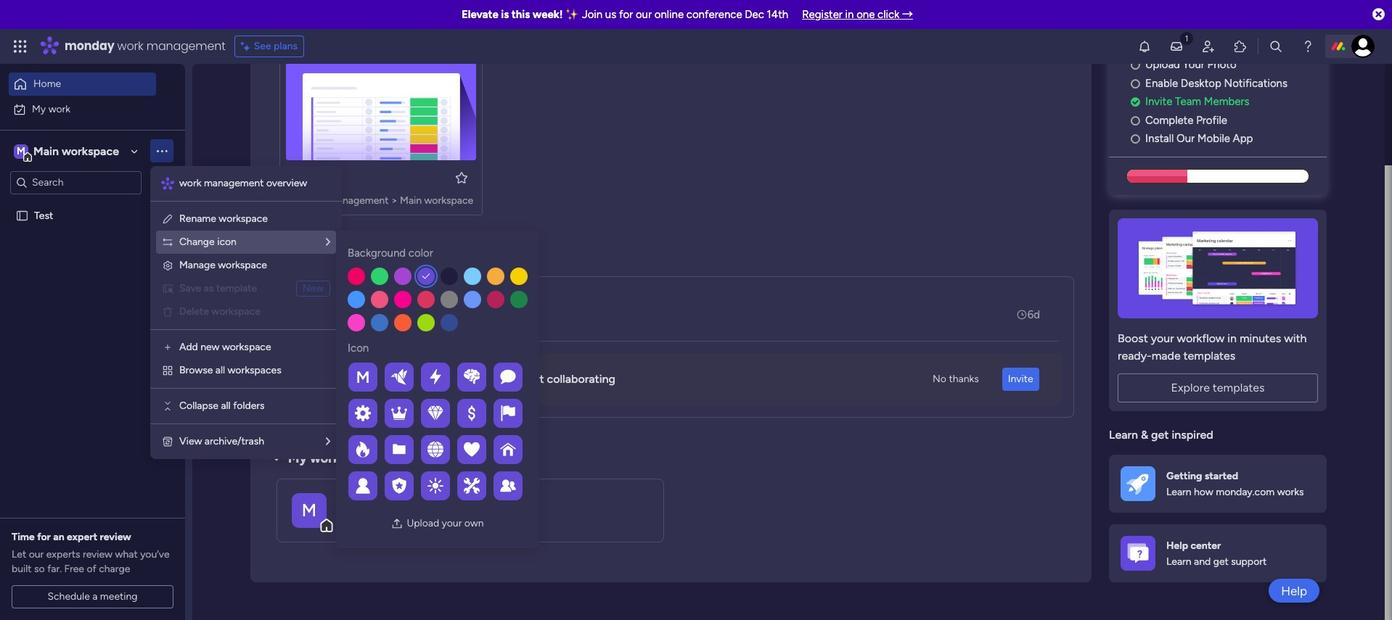 Task type: locate. For each thing, give the bounding box(es) containing it.
1 vertical spatial list arrow image
[[326, 437, 330, 447]]

1 vertical spatial public board image
[[15, 209, 29, 223]]

started
[[1205, 470, 1239, 483]]

help inside help center learn and get support
[[1167, 540, 1189, 552]]

1 horizontal spatial your
[[442, 518, 462, 530]]

main down my work at left top
[[33, 144, 59, 158]]

upload your photo link
[[1131, 57, 1327, 73]]

1 vertical spatial m
[[356, 368, 370, 387]]

1 horizontal spatial get
[[1214, 556, 1229, 569]]

add new workspace
[[179, 341, 271, 354]]

learn inside getting started learn how monday.com works
[[1167, 487, 1192, 499]]

home button
[[9, 73, 156, 96]]

my
[[32, 103, 46, 115], [288, 451, 307, 467]]

so
[[34, 563, 45, 576]]

help center learn and get support
[[1167, 540, 1267, 569]]

boost your workflow in minutes with ready-made templates
[[1118, 332, 1307, 363]]

invite team members link
[[1131, 94, 1327, 110]]

0 vertical spatial templates
[[1184, 349, 1236, 363]]

main down the my workspaces
[[337, 494, 365, 510]]

2 list arrow image from the top
[[326, 437, 330, 447]]

1 vertical spatial our
[[29, 549, 44, 561]]

2 horizontal spatial your
[[1151, 332, 1175, 345]]

view archive/trash image
[[162, 436, 174, 448]]

0 vertical spatial circle o image
[[1131, 60, 1141, 71]]

1 horizontal spatial our
[[636, 8, 652, 21]]

schedule
[[47, 591, 90, 603]]

0 vertical spatial for
[[619, 8, 633, 21]]

collapse all folders image
[[162, 401, 174, 412]]

>
[[391, 195, 398, 207]]

1 horizontal spatial main
[[337, 494, 365, 510]]

0 horizontal spatial workspace image
[[14, 143, 28, 159]]

2 vertical spatial m
[[302, 500, 317, 521]]

0 vertical spatial and
[[498, 373, 517, 386]]

upload for upload your photo
[[1146, 58, 1181, 71]]

your left teammates
[[410, 373, 433, 386]]

review
[[100, 532, 131, 544], [83, 549, 113, 561]]

1 list arrow image from the top
[[326, 237, 330, 248]]

1 vertical spatial review
[[83, 549, 113, 561]]

service icon image
[[162, 283, 174, 295]]

workspace
[[62, 144, 119, 158], [424, 195, 474, 207], [219, 213, 268, 225], [218, 259, 267, 272], [212, 306, 261, 318], [222, 341, 271, 354], [368, 494, 431, 510]]

0 vertical spatial circle o image
[[1131, 78, 1141, 89]]

a
[[92, 591, 98, 603]]

0 vertical spatial workspaces
[[228, 365, 282, 377]]

built
[[12, 563, 32, 576]]

in left one at the top right
[[846, 8, 854, 21]]

circle o image for install
[[1131, 134, 1141, 145]]

our up so
[[29, 549, 44, 561]]

work management > main workspace
[[304, 195, 474, 207]]

you've
[[140, 549, 170, 561]]

1 vertical spatial help
[[1282, 584, 1308, 599]]

workspace options image
[[155, 144, 169, 158]]

all left folders
[[221, 400, 231, 412]]

getting started element
[[1110, 456, 1327, 514]]

1 circle o image from the top
[[1131, 78, 1141, 89]]

1 vertical spatial my
[[288, 451, 307, 467]]

m left main workspace
[[17, 145, 25, 157]]

1 horizontal spatial test
[[307, 171, 330, 184]]

main right >
[[400, 195, 422, 207]]

help for help
[[1282, 584, 1308, 599]]

learn inside help center learn and get support
[[1167, 556, 1192, 569]]

0 vertical spatial get
[[1152, 428, 1169, 442]]

templates down 'workflow'
[[1184, 349, 1236, 363]]

m
[[17, 145, 25, 157], [356, 368, 370, 387], [302, 500, 317, 521]]

1 vertical spatial circle o image
[[1131, 134, 1141, 145]]

circle o image inside complete profile link
[[1131, 115, 1141, 126]]

home
[[33, 78, 61, 90]]

1 horizontal spatial invite
[[1008, 373, 1034, 386]]

no
[[933, 373, 947, 386]]

work up 'rename'
[[179, 177, 201, 190]]

expert
[[67, 532, 97, 544]]

circle o image down notifications image
[[1131, 60, 1141, 71]]

1 horizontal spatial m
[[302, 500, 317, 521]]

0 vertical spatial learn
[[1110, 428, 1139, 442]]

menu item containing save as template
[[162, 280, 330, 298]]

my workspaces
[[288, 451, 382, 467]]

0 horizontal spatial for
[[37, 532, 51, 544]]

0 horizontal spatial public board image
[[15, 209, 29, 223]]

workspace image down the my workspaces
[[292, 493, 327, 528]]

workflow
[[1177, 332, 1225, 345]]

✨
[[566, 8, 580, 21]]

learn & get inspired
[[1110, 428, 1214, 442]]

review up what
[[100, 532, 131, 544]]

how
[[1195, 487, 1214, 499]]

2 vertical spatial your
[[442, 518, 462, 530]]

menu
[[150, 166, 342, 460]]

work inside main workspace work management
[[354, 515, 378, 528]]

an
[[53, 532, 64, 544]]

add new workspace image
[[162, 342, 174, 354]]

1 vertical spatial learn
[[1167, 487, 1192, 499]]

1 horizontal spatial upload
[[1146, 58, 1181, 71]]

circle o image left install
[[1131, 134, 1141, 145]]

delete workspace
[[179, 306, 261, 318]]

my for my work
[[32, 103, 46, 115]]

workspace up browse all workspaces
[[222, 341, 271, 354]]

circle o image down check circle image
[[1131, 115, 1141, 126]]

m down the my workspaces
[[302, 500, 317, 521]]

all down add new workspace
[[216, 365, 225, 377]]

roy mann
[[340, 300, 388, 313]]

0 horizontal spatial and
[[498, 373, 517, 386]]

click
[[878, 8, 900, 21]]

getting started learn how monday.com works
[[1167, 470, 1305, 499]]

for left an
[[37, 532, 51, 544]]

workspace up template
[[218, 259, 267, 272]]

workspace up icon
[[219, 213, 268, 225]]

templates inside button
[[1213, 381, 1265, 395]]

0 horizontal spatial in
[[846, 8, 854, 21]]

close update feed (inbox) image
[[268, 251, 285, 268]]

your up made at the right
[[1151, 332, 1175, 345]]

option
[[0, 203, 185, 205]]

get inside help center learn and get support
[[1214, 556, 1229, 569]]

main
[[33, 144, 59, 158], [400, 195, 422, 207], [337, 494, 365, 510]]

1 image
[[1181, 30, 1194, 46]]

workspace image left main workspace
[[14, 143, 28, 159]]

1 vertical spatial circle o image
[[1131, 115, 1141, 126]]

free
[[64, 563, 84, 576]]

list arrow image
[[326, 237, 330, 248], [326, 437, 330, 447]]

upload right photo icon
[[407, 518, 439, 530]]

(inbox)
[[366, 251, 409, 267]]

2 circle o image from the top
[[1131, 115, 1141, 126]]

photo icon image
[[392, 518, 403, 530]]

my down 'home' at the top left
[[32, 103, 46, 115]]

m for topmost workspace image
[[17, 145, 25, 157]]

mann
[[361, 300, 388, 313]]

for inside 'time for an expert review let our experts review what you've built so far. free of charge'
[[37, 532, 51, 544]]

install
[[1146, 132, 1174, 145]]

1 horizontal spatial for
[[619, 8, 633, 21]]

learn down getting
[[1167, 487, 1192, 499]]

templates right explore
[[1213, 381, 1265, 395]]

m down icon
[[356, 368, 370, 387]]

your inside boost your workflow in minutes with ready-made templates
[[1151, 332, 1175, 345]]

my work button
[[9, 98, 156, 121]]

invite inside button
[[1008, 373, 1034, 386]]

0 horizontal spatial m
[[17, 145, 25, 157]]

workspace for main workspace
[[62, 144, 119, 158]]

work down 'home' at the top left
[[48, 103, 71, 115]]

learn down center
[[1167, 556, 1192, 569]]

→
[[903, 8, 914, 21]]

template
[[216, 282, 257, 295]]

upload up 'enable'
[[1146, 58, 1181, 71]]

collaborating
[[547, 373, 616, 386]]

1 vertical spatial for
[[37, 532, 51, 544]]

apps image
[[1234, 39, 1248, 54]]

0 vertical spatial your
[[1151, 332, 1175, 345]]

add to favorites image
[[455, 170, 469, 185]]

workspace inside main workspace work management
[[368, 494, 431, 510]]

invite for your
[[378, 373, 407, 386]]

our left online
[[636, 8, 652, 21]]

workspace selection element
[[14, 143, 121, 162]]

in left minutes at the bottom right of the page
[[1228, 332, 1237, 345]]

workspace up photo icon
[[368, 494, 431, 510]]

update feed (inbox)
[[288, 251, 409, 267]]

1 vertical spatial main
[[400, 195, 422, 207]]

save as template
[[179, 282, 257, 295]]

0 vertical spatial m
[[17, 145, 25, 157]]

for right us
[[619, 8, 633, 21]]

2 horizontal spatial invite
[[1146, 95, 1173, 108]]

my inside my work button
[[32, 103, 46, 115]]

1 horizontal spatial in
[[1228, 332, 1237, 345]]

1 vertical spatial workspaces
[[310, 451, 382, 467]]

elevate is this week! ✨ join us for our online conference dec 14th
[[462, 8, 789, 21]]

members
[[1205, 95, 1250, 108]]

upload for upload your own
[[407, 518, 439, 530]]

circle o image for upload
[[1131, 60, 1141, 71]]

test list box
[[0, 200, 185, 424]]

us
[[606, 8, 617, 21]]

0 vertical spatial review
[[100, 532, 131, 544]]

2 vertical spatial learn
[[1167, 556, 1192, 569]]

workspace up search in workspace field
[[62, 144, 119, 158]]

1 vertical spatial test
[[34, 209, 53, 222]]

workspace image
[[14, 143, 28, 159], [292, 493, 327, 528]]

upload inside button
[[407, 518, 439, 530]]

1 vertical spatial your
[[410, 373, 433, 386]]

2 horizontal spatial m
[[356, 368, 370, 387]]

circle o image
[[1131, 78, 1141, 89], [1131, 115, 1141, 126]]

0 vertical spatial main
[[33, 144, 59, 158]]

select product image
[[13, 39, 28, 54]]

1 vertical spatial workspace image
[[292, 493, 327, 528]]

workspaces
[[228, 365, 282, 377], [310, 451, 382, 467]]

component image
[[286, 193, 299, 206]]

work management overview
[[179, 177, 307, 190]]

0 horizontal spatial your
[[410, 373, 433, 386]]

m inside workspace selection element
[[17, 145, 25, 157]]

my right close my workspaces image in the bottom of the page
[[288, 451, 307, 467]]

get right &
[[1152, 428, 1169, 442]]

1 vertical spatial and
[[1195, 556, 1211, 569]]

0 horizontal spatial workspaces
[[228, 365, 282, 377]]

team
[[1176, 95, 1202, 108]]

workspaces up folders
[[228, 365, 282, 377]]

save
[[179, 282, 201, 295]]

minutes
[[1240, 332, 1282, 345]]

help
[[1167, 540, 1189, 552], [1282, 584, 1308, 599]]

main inside workspace selection element
[[33, 144, 59, 158]]

1 circle o image from the top
[[1131, 60, 1141, 71]]

0 horizontal spatial test
[[34, 209, 53, 222]]

update
[[288, 251, 332, 267]]

your inside "upload your own" button
[[442, 518, 462, 530]]

manage
[[179, 259, 216, 272]]

0 vertical spatial upload
[[1146, 58, 1181, 71]]

learn left &
[[1110, 428, 1139, 442]]

0 horizontal spatial invite
[[378, 373, 407, 386]]

management inside "menu"
[[204, 177, 264, 190]]

circle o image
[[1131, 60, 1141, 71], [1131, 134, 1141, 145]]

0 horizontal spatial main
[[33, 144, 59, 158]]

0 vertical spatial our
[[636, 8, 652, 21]]

list arrow image up update
[[326, 237, 330, 248]]

2 circle o image from the top
[[1131, 134, 1141, 145]]

review up of
[[83, 549, 113, 561]]

see plans button
[[234, 36, 304, 57]]

main inside main workspace work management
[[337, 494, 365, 510]]

1 vertical spatial in
[[1228, 332, 1237, 345]]

m for workspace image to the right
[[302, 500, 317, 521]]

1 horizontal spatial my
[[288, 451, 307, 467]]

circle o image inside install our mobile app link
[[1131, 134, 1141, 145]]

work left photo icon
[[354, 515, 378, 528]]

monday work management
[[65, 38, 226, 54]]

monday.com
[[1216, 487, 1275, 499]]

delete workspace menu item
[[162, 304, 330, 321]]

workspace down template
[[212, 306, 261, 318]]

explore templates
[[1172, 381, 1265, 395]]

0 horizontal spatial get
[[1152, 428, 1169, 442]]

public board image
[[286, 170, 302, 186], [15, 209, 29, 223]]

0 vertical spatial help
[[1167, 540, 1189, 552]]

1 vertical spatial upload
[[407, 518, 439, 530]]

your for upload
[[442, 518, 462, 530]]

learn for getting
[[1167, 487, 1192, 499]]

circle o image inside enable desktop notifications link
[[1131, 78, 1141, 89]]

notifications image
[[1138, 39, 1152, 54]]

complete
[[1146, 114, 1194, 127]]

list arrow image up the my workspaces
[[326, 437, 330, 447]]

what
[[115, 549, 138, 561]]

0 vertical spatial list arrow image
[[326, 237, 330, 248]]

get down center
[[1214, 556, 1229, 569]]

workspaces up main workspace work management
[[310, 451, 382, 467]]

0 horizontal spatial upload
[[407, 518, 439, 530]]

templates
[[1184, 349, 1236, 363], [1213, 381, 1265, 395]]

help inside button
[[1282, 584, 1308, 599]]

circle o image inside upload your photo link
[[1131, 60, 1141, 71]]

workspace inside menu item
[[212, 306, 261, 318]]

boost
[[1118, 332, 1149, 345]]

get
[[1152, 428, 1169, 442], [1214, 556, 1229, 569]]

learn for help
[[1167, 556, 1192, 569]]

1 horizontal spatial public board image
[[286, 170, 302, 186]]

all
[[216, 365, 225, 377], [221, 400, 231, 412]]

0 horizontal spatial my
[[32, 103, 46, 115]]

1 vertical spatial all
[[221, 400, 231, 412]]

circle o image up check circle image
[[1131, 78, 1141, 89]]

own
[[465, 518, 484, 530]]

invite
[[1146, 95, 1173, 108], [378, 373, 407, 386], [1008, 373, 1034, 386]]

0 horizontal spatial help
[[1167, 540, 1189, 552]]

templates inside boost your workflow in minutes with ready-made templates
[[1184, 349, 1236, 363]]

0 vertical spatial my
[[32, 103, 46, 115]]

complete profile
[[1146, 114, 1228, 127]]

1 vertical spatial templates
[[1213, 381, 1265, 395]]

1 horizontal spatial and
[[1195, 556, 1211, 569]]

0 horizontal spatial our
[[29, 549, 44, 561]]

your left "own"
[[442, 518, 462, 530]]

1 vertical spatial get
[[1214, 556, 1229, 569]]

2 vertical spatial main
[[337, 494, 365, 510]]

background
[[348, 247, 406, 260]]

of
[[87, 563, 96, 576]]

and down center
[[1195, 556, 1211, 569]]

menu item
[[162, 280, 330, 298]]

as
[[204, 282, 214, 295]]

0 vertical spatial all
[[216, 365, 225, 377]]

1 horizontal spatial help
[[1282, 584, 1308, 599]]

and inside help center learn and get support
[[1195, 556, 1211, 569]]

and left the start on the left bottom of page
[[498, 373, 517, 386]]

enable desktop notifications
[[1146, 77, 1288, 90]]

2 horizontal spatial main
[[400, 195, 422, 207]]

work
[[117, 38, 143, 54], [48, 103, 71, 115], [179, 177, 201, 190], [304, 195, 326, 207], [354, 515, 378, 528]]

learn
[[1110, 428, 1139, 442], [1167, 487, 1192, 499], [1167, 556, 1192, 569]]



Task type: vqa. For each thing, say whether or not it's contained in the screenshot.
START
yes



Task type: describe. For each thing, give the bounding box(es) containing it.
one
[[857, 8, 875, 21]]

install our mobile app link
[[1131, 131, 1327, 147]]

meeting
[[100, 591, 138, 603]]

feed
[[336, 251, 363, 267]]

new
[[303, 282, 324, 295]]

and for start
[[498, 373, 517, 386]]

roy
[[340, 300, 359, 313]]

works
[[1278, 487, 1305, 499]]

charge
[[99, 563, 130, 576]]

work inside "menu"
[[179, 177, 201, 190]]

change icon image
[[162, 237, 174, 248]]

main workspace
[[33, 144, 119, 158]]

and for get
[[1195, 556, 1211, 569]]

work inside button
[[48, 103, 71, 115]]

inspired
[[1172, 428, 1214, 442]]

&
[[1141, 428, 1149, 442]]

all for browse
[[216, 365, 225, 377]]

workspace for delete workspace
[[212, 306, 261, 318]]

profile
[[1197, 114, 1228, 127]]

help center element
[[1110, 525, 1327, 583]]

view
[[179, 436, 202, 448]]

experts
[[46, 549, 80, 561]]

your for invite
[[410, 373, 433, 386]]

browse all workspaces image
[[162, 365, 174, 377]]

close my workspaces image
[[268, 450, 285, 467]]

invite members image
[[1202, 39, 1216, 54]]

folders
[[233, 400, 265, 412]]

workspace for rename workspace
[[219, 213, 268, 225]]

search everything image
[[1269, 39, 1284, 54]]

rename workspace image
[[162, 213, 174, 225]]

main for main workspace
[[33, 144, 59, 158]]

change
[[179, 236, 215, 248]]

in inside boost your workflow in minutes with ready-made templates
[[1228, 332, 1237, 345]]

rename workspace
[[179, 213, 268, 225]]

delete
[[179, 306, 209, 318]]

invite button
[[1003, 368, 1040, 391]]

mobile
[[1198, 132, 1231, 145]]

roy mann image
[[302, 301, 331, 330]]

teammates
[[436, 373, 495, 386]]

my work
[[32, 103, 71, 115]]

1 horizontal spatial workspaces
[[310, 451, 382, 467]]

change icon
[[179, 236, 237, 248]]

inbox image
[[1170, 39, 1184, 54]]

app
[[1233, 132, 1254, 145]]

monday
[[65, 38, 114, 54]]

0 vertical spatial test
[[307, 171, 330, 184]]

list arrow image for change icon
[[326, 237, 330, 248]]

support
[[1232, 556, 1267, 569]]

0 vertical spatial in
[[846, 8, 854, 21]]

see
[[254, 40, 271, 52]]

upload your own
[[407, 518, 484, 530]]

getting
[[1167, 470, 1203, 483]]

check circle image
[[1131, 97, 1141, 108]]

test inside list box
[[34, 209, 53, 222]]

circle o image for complete
[[1131, 115, 1141, 126]]

invite team members
[[1146, 95, 1250, 108]]

your
[[1183, 58, 1205, 71]]

work right monday
[[117, 38, 143, 54]]

my for my workspaces
[[288, 451, 307, 467]]

workspace for manage workspace
[[218, 259, 267, 272]]

icon
[[217, 236, 237, 248]]

workspace down add to favorites image at the top of page
[[424, 195, 474, 207]]

6d
[[1028, 308, 1041, 322]]

time
[[12, 532, 35, 544]]

brad klo image
[[1352, 35, 1375, 58]]

complete profile link
[[1131, 112, 1327, 129]]

templates image image
[[1123, 218, 1314, 319]]

conference
[[687, 8, 743, 21]]

add
[[179, 341, 198, 354]]

help image
[[1301, 39, 1316, 54]]

circle o image for enable
[[1131, 78, 1141, 89]]

public board image inside test list box
[[15, 209, 29, 223]]

see plans
[[254, 40, 298, 52]]

elevate
[[462, 8, 499, 21]]

0 vertical spatial workspace image
[[14, 143, 28, 159]]

install our mobile app
[[1146, 132, 1254, 145]]

overview
[[266, 177, 307, 190]]

ready-
[[1118, 349, 1152, 363]]

1 horizontal spatial workspace image
[[292, 493, 327, 528]]

desktop
[[1181, 77, 1222, 90]]

enable
[[1146, 77, 1179, 90]]

our inside 'time for an expert review let our experts review what you've built so far. free of charge'
[[29, 549, 44, 561]]

color
[[409, 247, 433, 260]]

list arrow image for view archive/trash
[[326, 437, 330, 447]]

view archive/trash
[[179, 436, 264, 448]]

is
[[501, 8, 509, 21]]

invite for team
[[1146, 95, 1173, 108]]

time for an expert review let our experts review what you've built so far. free of charge
[[12, 532, 170, 576]]

thanks
[[949, 373, 979, 386]]

workspace for main workspace work management
[[368, 494, 431, 510]]

1
[[421, 253, 425, 265]]

schedule a meeting
[[47, 591, 138, 603]]

your for boost
[[1151, 332, 1175, 345]]

no thanks button
[[927, 368, 985, 391]]

center
[[1191, 540, 1222, 552]]

main workspace work management
[[337, 494, 445, 528]]

dec
[[745, 8, 765, 21]]

new
[[201, 341, 220, 354]]

menu item inside "menu"
[[162, 280, 330, 298]]

management inside main workspace work management
[[381, 515, 445, 528]]

delete workspace image
[[162, 306, 174, 318]]

made
[[1152, 349, 1181, 363]]

rename
[[179, 213, 216, 225]]

work right component icon
[[304, 195, 326, 207]]

week!
[[533, 8, 563, 21]]

enable desktop notifications link
[[1131, 75, 1327, 92]]

archive/trash
[[205, 436, 264, 448]]

help for help center learn and get support
[[1167, 540, 1189, 552]]

menu containing work management overview
[[150, 166, 342, 460]]

register in one click →
[[803, 8, 914, 21]]

this
[[512, 8, 530, 21]]

help button
[[1269, 579, 1320, 603]]

register in one click → link
[[803, 8, 914, 21]]

0 vertical spatial public board image
[[286, 170, 302, 186]]

background color
[[348, 247, 433, 260]]

manage workspace image
[[162, 260, 174, 272]]

workspaces inside "menu"
[[228, 365, 282, 377]]

upload your photo
[[1146, 58, 1237, 71]]

all for collapse
[[221, 400, 231, 412]]

Search in workspace field
[[30, 174, 121, 191]]

main for main workspace work management
[[337, 494, 365, 510]]



